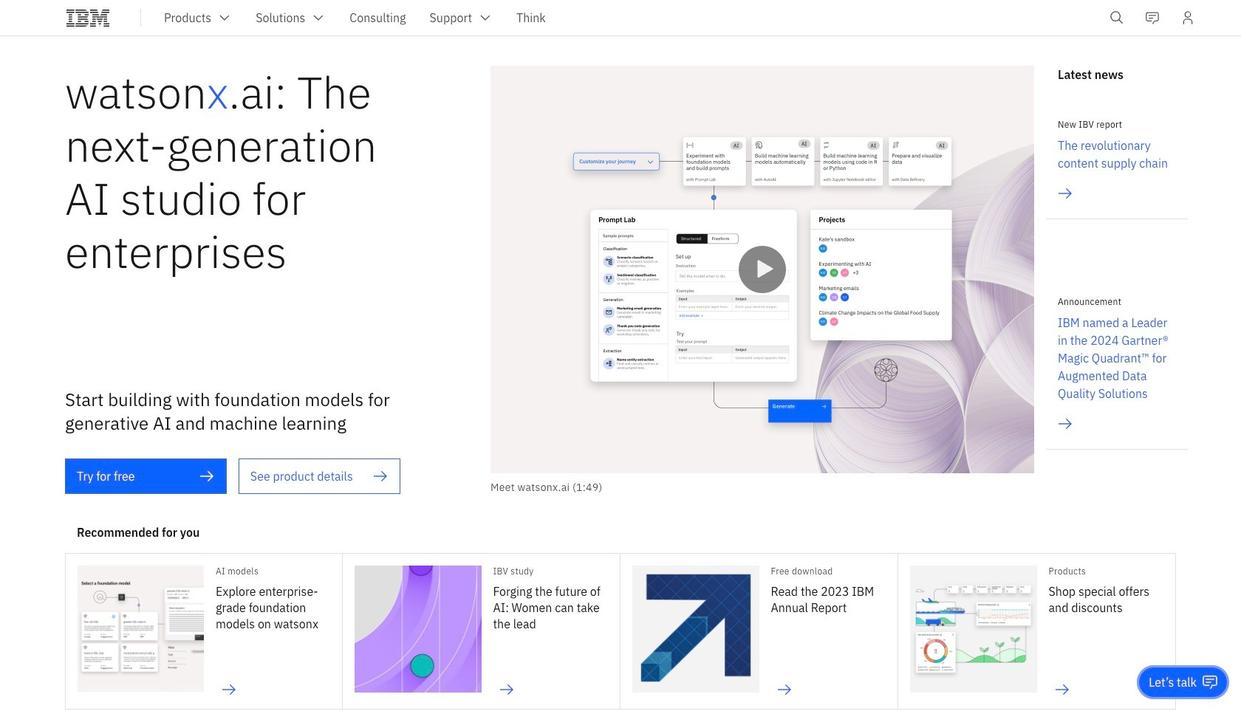 Task type: describe. For each thing, give the bounding box(es) containing it.
let's talk element
[[1149, 675, 1197, 691]]



